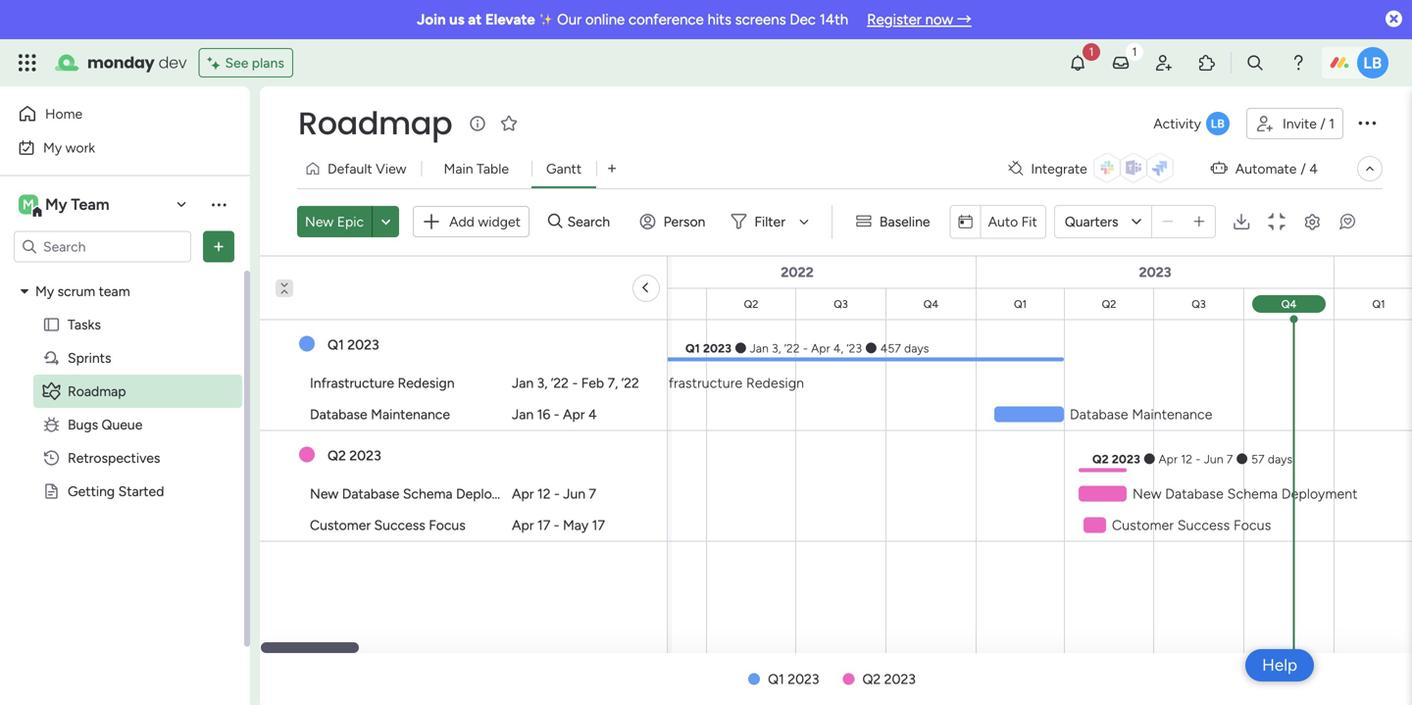 Task type: vqa. For each thing, say whether or not it's contained in the screenshot.
the work within 'SELECT WORK DAYS AND HOURS' button
no



Task type: locate. For each thing, give the bounding box(es) containing it.
4 down "invite / 1"
[[1310, 160, 1319, 177]]

gantt button
[[532, 153, 597, 184]]

1 horizontal spatial q4
[[1282, 298, 1297, 311]]

angle down image
[[381, 215, 391, 229]]

team
[[99, 283, 130, 300]]

12 up apr 17 - may 17
[[538, 485, 551, 502]]

public board image left getting
[[42, 482, 61, 501]]

0 horizontal spatial 4
[[589, 406, 597, 423]]

public board image for getting started
[[42, 482, 61, 501]]

help image
[[1289, 53, 1309, 73]]

1 vertical spatial jan
[[512, 375, 534, 391]]

1 public board image from the top
[[42, 315, 61, 334]]

/ left 1
[[1321, 115, 1326, 132]]

'22 up jan 16 - apr 4
[[551, 375, 569, 391]]

jan for jan 16 - apr 4
[[512, 406, 534, 423]]

1 vertical spatial /
[[1301, 160, 1307, 177]]

q2
[[744, 298, 759, 311], [1102, 298, 1117, 311], [328, 447, 346, 464], [1093, 452, 1110, 466], [863, 671, 881, 688]]

monday
[[87, 52, 155, 74]]

- left 57
[[1196, 452, 1202, 466]]

workspace image
[[19, 194, 38, 215]]

1 vertical spatial q2 2023
[[863, 671, 916, 688]]

v2 plus image
[[1195, 215, 1205, 229]]

12 left 57
[[1182, 452, 1193, 466]]

0 horizontal spatial jun
[[563, 485, 586, 502]]

customer success focus
[[310, 517, 466, 534]]

1 image
[[1126, 40, 1144, 62]]

see plans
[[225, 54, 284, 71]]

/ inside button
[[1321, 115, 1326, 132]]

invite / 1 button
[[1247, 108, 1344, 139]]

my
[[43, 139, 62, 156], [45, 195, 67, 214], [35, 283, 54, 300]]

4 down feb
[[589, 406, 597, 423]]

option
[[0, 274, 250, 278]]

7 up apr 17 - may 17
[[589, 485, 597, 502]]

1 horizontal spatial 17
[[592, 517, 605, 534]]

0 horizontal spatial '22
[[551, 375, 569, 391]]

✨
[[539, 11, 554, 28]]

conference
[[629, 11, 704, 28]]

auto fit
[[989, 213, 1038, 230]]

new left epic
[[305, 214, 334, 230]]

- left the 4,
[[803, 341, 809, 355]]

0 vertical spatial roadmap
[[298, 102, 452, 145]]

public board image left tasks
[[42, 315, 61, 334]]

0 vertical spatial my
[[43, 139, 62, 156]]

now
[[926, 11, 954, 28]]

collapse board header image
[[1363, 161, 1379, 177]]

roadmap
[[298, 102, 452, 145], [68, 383, 126, 400]]

maintenance
[[371, 406, 450, 423]]

dapulse integrations image
[[1009, 161, 1024, 176]]

days right 57
[[1269, 452, 1294, 466]]

public board image for tasks
[[42, 315, 61, 334]]

Search field
[[563, 208, 622, 236]]

us
[[450, 11, 465, 28]]

2 vertical spatial my
[[35, 283, 54, 300]]

automate / 4
[[1236, 160, 1319, 177]]

4
[[1310, 160, 1319, 177], [589, 406, 597, 423]]

1 horizontal spatial roadmap
[[298, 102, 452, 145]]

redesign
[[398, 375, 455, 391]]

register now →
[[867, 11, 972, 28]]

integrate
[[1032, 160, 1088, 177]]

1 q3 from the left
[[834, 298, 848, 311]]

roadmap down sprints
[[68, 383, 126, 400]]

q3
[[834, 298, 848, 311], [1192, 298, 1207, 311]]

apr left the 4,
[[812, 341, 831, 355]]

1 vertical spatial days
[[1269, 452, 1294, 466]]

7 left 57
[[1227, 452, 1234, 466]]

1 horizontal spatial /
[[1321, 115, 1326, 132]]

1 vertical spatial 4
[[589, 406, 597, 423]]

q4
[[924, 298, 939, 311], [1282, 298, 1297, 311]]

0 vertical spatial /
[[1321, 115, 1326, 132]]

0 vertical spatial days
[[905, 341, 930, 355]]

see plans button
[[199, 48, 293, 78]]

activity
[[1154, 115, 1202, 132]]

new for new database schema deployment
[[310, 485, 339, 502]]

1 vertical spatial jun
[[563, 485, 586, 502]]

1 horizontal spatial 12
[[1182, 452, 1193, 466]]

my inside "workspace selection" element
[[45, 195, 67, 214]]

jan left the 4,
[[750, 341, 769, 355]]

Roadmap field
[[293, 102, 457, 145]]

2022
[[781, 264, 814, 280]]

my right workspace icon at the left top
[[45, 195, 67, 214]]

new inside button
[[305, 214, 334, 230]]

database
[[310, 406, 368, 423], [342, 485, 400, 502]]

jan
[[750, 341, 769, 355], [512, 375, 534, 391], [512, 406, 534, 423]]

my left work
[[43, 139, 62, 156]]

infrastructure redesign
[[310, 375, 455, 391]]

0 horizontal spatial q1 2023
[[328, 336, 379, 353]]

show board description image
[[466, 114, 490, 133]]

17 right may
[[592, 517, 605, 534]]

1 vertical spatial q1 2023
[[768, 671, 820, 688]]

database maintenance
[[310, 406, 450, 423]]

apps image
[[1198, 53, 1218, 73]]

0 horizontal spatial 12
[[538, 485, 551, 502]]

days right 457
[[905, 341, 930, 355]]

●
[[735, 341, 747, 355], [866, 341, 878, 355], [1144, 452, 1156, 466], [1237, 452, 1249, 466]]

0 vertical spatial database
[[310, 406, 368, 423]]

workspace selection element
[[19, 193, 112, 218]]

Search in workspace field
[[41, 235, 164, 258]]

0 horizontal spatial days
[[905, 341, 930, 355]]

jun left 57
[[1205, 452, 1224, 466]]

0 vertical spatial 12
[[1182, 452, 1193, 466]]

7
[[1227, 452, 1234, 466], [589, 485, 597, 502]]

activity button
[[1146, 108, 1239, 139]]

0 horizontal spatial 17
[[538, 517, 551, 534]]

filter button
[[723, 206, 816, 238]]

fit
[[1022, 213, 1038, 230]]

0 horizontal spatial roadmap
[[68, 383, 126, 400]]

1 horizontal spatial jun
[[1205, 452, 1224, 466]]

my right the caret down "image"
[[35, 283, 54, 300]]

'22 left the 4,
[[785, 341, 800, 355]]

3, up 16
[[537, 375, 548, 391]]

notifications image
[[1068, 53, 1088, 73]]

0 horizontal spatial 7
[[589, 485, 597, 502]]

public board image
[[42, 315, 61, 334], [42, 482, 61, 501]]

0 vertical spatial public board image
[[42, 315, 61, 334]]

see
[[225, 54, 249, 71]]

0 vertical spatial q2 2023
[[328, 447, 381, 464]]

1 horizontal spatial q3
[[1192, 298, 1207, 311]]

57
[[1252, 452, 1265, 466]]

auto
[[989, 213, 1019, 230]]

bugs
[[68, 417, 98, 433]]

0 vertical spatial jun
[[1205, 452, 1224, 466]]

17 left may
[[538, 517, 551, 534]]

new
[[305, 214, 334, 230], [310, 485, 339, 502]]

3,
[[772, 341, 782, 355], [537, 375, 548, 391]]

q1 2023
[[328, 336, 379, 353], [768, 671, 820, 688]]

0 vertical spatial 3,
[[772, 341, 782, 355]]

new up customer
[[310, 485, 339, 502]]

- left may
[[554, 517, 560, 534]]

1 vertical spatial new
[[310, 485, 339, 502]]

v2 collapse up image
[[276, 286, 293, 299]]

1 vertical spatial roadmap
[[68, 383, 126, 400]]

1 horizontal spatial q1 2023
[[768, 671, 820, 688]]

bugs queue
[[68, 417, 143, 433]]

- left feb
[[572, 375, 578, 391]]

q3 up the 4,
[[834, 298, 848, 311]]

my team
[[45, 195, 109, 214]]

2 vertical spatial jan
[[512, 406, 534, 423]]

- up apr 17 - may 17
[[554, 485, 560, 502]]

1 vertical spatial 3,
[[537, 375, 548, 391]]

'22 right 7,
[[622, 375, 640, 391]]

4,
[[834, 341, 844, 355]]

2023
[[1140, 264, 1172, 280], [348, 336, 379, 353], [703, 341, 732, 355], [350, 447, 381, 464], [1113, 452, 1141, 466], [788, 671, 820, 688], [885, 671, 916, 688]]

/ right automate
[[1301, 160, 1307, 177]]

customer
[[310, 517, 371, 534]]

my for my scrum team
[[35, 283, 54, 300]]

0 vertical spatial q1 2023
[[328, 336, 379, 353]]

q2 2023
[[328, 447, 381, 464], [863, 671, 916, 688]]

add widget
[[449, 213, 521, 230]]

dev
[[159, 52, 187, 74]]

/
[[1321, 115, 1326, 132], [1301, 160, 1307, 177]]

0 vertical spatial new
[[305, 214, 334, 230]]

list box
[[0, 271, 250, 705]]

join us at elevate ✨ our online conference hits screens dec 14th
[[417, 11, 849, 28]]

main table
[[444, 160, 509, 177]]

1 vertical spatial my
[[45, 195, 67, 214]]

options image
[[209, 237, 229, 257]]

filter
[[755, 214, 786, 230]]

jun
[[1205, 452, 1224, 466], [563, 485, 586, 502]]

'23
[[847, 341, 863, 355]]

jan left 16
[[512, 406, 534, 423]]

q1 2023 for angle right image
[[768, 671, 820, 688]]

roadmap up default view
[[298, 102, 452, 145]]

1 vertical spatial public board image
[[42, 482, 61, 501]]

jun up may
[[563, 485, 586, 502]]

started
[[118, 483, 164, 500]]

1 horizontal spatial '22
[[622, 375, 640, 391]]

0 vertical spatial 4
[[1310, 160, 1319, 177]]

my inside "button"
[[43, 139, 62, 156]]

0 horizontal spatial /
[[1301, 160, 1307, 177]]

0 horizontal spatial q4
[[924, 298, 939, 311]]

-
[[803, 341, 809, 355], [572, 375, 578, 391], [554, 406, 560, 423], [1196, 452, 1202, 466], [554, 485, 560, 502], [554, 517, 560, 534]]

jan 3, '22 - feb 7, '22
[[512, 375, 640, 391]]

help
[[1263, 655, 1298, 676]]

my work
[[43, 139, 95, 156]]

database down infrastructure
[[310, 406, 368, 423]]

apr
[[812, 341, 831, 355], [563, 406, 585, 423], [1159, 452, 1178, 466], [512, 485, 534, 502], [512, 517, 534, 534]]

0 horizontal spatial q3
[[834, 298, 848, 311]]

1 horizontal spatial days
[[1269, 452, 1294, 466]]

database up customer success focus
[[342, 485, 400, 502]]

q3 down v2 plus image
[[1192, 298, 1207, 311]]

3, left the 4,
[[772, 341, 782, 355]]

2 public board image from the top
[[42, 482, 61, 501]]

0 vertical spatial 7
[[1227, 452, 1234, 466]]

screens
[[736, 11, 786, 28]]

jan up jan 16 - apr 4
[[512, 375, 534, 391]]



Task type: describe. For each thing, give the bounding box(es) containing it.
elevate
[[486, 11, 535, 28]]

- right 16
[[554, 406, 560, 423]]

invite / 1
[[1283, 115, 1335, 132]]

options image
[[1356, 111, 1380, 134]]

1 vertical spatial 12
[[538, 485, 551, 502]]

hits
[[708, 11, 732, 28]]

person
[[664, 214, 706, 230]]

select product image
[[18, 53, 37, 73]]

list box containing my scrum team
[[0, 271, 250, 705]]

0 horizontal spatial q2 2023
[[328, 447, 381, 464]]

/ for 1
[[1321, 115, 1326, 132]]

workspace options image
[[209, 195, 229, 214]]

register now → link
[[867, 11, 972, 28]]

q1 2023 for v2 collapse down icon
[[328, 336, 379, 353]]

tasks
[[68, 316, 101, 333]]

14th
[[820, 11, 849, 28]]

apr down deployment
[[512, 517, 534, 534]]

1
[[1330, 115, 1335, 132]]

home
[[45, 105, 83, 122]]

apr right 16
[[563, 406, 585, 423]]

jan 16 - apr 4
[[512, 406, 597, 423]]

register
[[867, 11, 922, 28]]

apr up apr 17 - may 17
[[512, 485, 534, 502]]

automate
[[1236, 160, 1298, 177]]

→
[[957, 11, 972, 28]]

caret down image
[[21, 285, 28, 298]]

new database schema deployment
[[310, 485, 531, 502]]

dec
[[790, 11, 816, 28]]

infrastructure
[[310, 375, 394, 391]]

1 horizontal spatial 7
[[1227, 452, 1234, 466]]

invite members image
[[1155, 53, 1174, 73]]

add view image
[[608, 162, 616, 176]]

arrow down image
[[793, 210, 816, 234]]

gantt
[[546, 160, 582, 177]]

my for my work
[[43, 139, 62, 156]]

2 q3 from the left
[[1192, 298, 1207, 311]]

2 17 from the left
[[592, 517, 605, 534]]

search everything image
[[1246, 53, 1266, 73]]

q1 2023 ● jan 3, '22 - apr 4, '23 ● 457 days
[[686, 341, 930, 355]]

main table button
[[421, 153, 532, 184]]

457
[[881, 341, 902, 355]]

new epic button
[[297, 206, 372, 238]]

may
[[563, 517, 589, 534]]

1 vertical spatial 7
[[589, 485, 597, 502]]

1 vertical spatial database
[[342, 485, 400, 502]]

retrospectives
[[68, 450, 160, 467]]

16
[[537, 406, 551, 423]]

/ for 4
[[1301, 160, 1307, 177]]

plans
[[252, 54, 284, 71]]

epic
[[337, 214, 364, 230]]

0 horizontal spatial 3,
[[537, 375, 548, 391]]

monday dev
[[87, 52, 187, 74]]

my for my team
[[45, 195, 67, 214]]

our
[[557, 11, 582, 28]]

my work button
[[12, 132, 211, 163]]

feb
[[582, 375, 605, 391]]

baseline button
[[849, 206, 942, 238]]

table
[[477, 160, 509, 177]]

luigi bowers image
[[1358, 47, 1389, 78]]

2 q4 from the left
[[1282, 298, 1297, 311]]

add widget button
[[413, 206, 530, 237]]

online
[[586, 11, 625, 28]]

jan for jan 3, '22 - feb 7, '22
[[512, 375, 534, 391]]

angle right image
[[645, 279, 649, 297]]

main
[[444, 160, 473, 177]]

getting started
[[68, 483, 164, 500]]

auto fit button
[[981, 206, 1046, 237]]

getting
[[68, 483, 115, 500]]

0 vertical spatial jan
[[750, 341, 769, 355]]

default
[[328, 160, 373, 177]]

7,
[[608, 375, 618, 391]]

deployment
[[456, 485, 531, 502]]

home button
[[12, 98, 211, 130]]

new epic
[[305, 214, 364, 230]]

add to favorites image
[[500, 113, 519, 133]]

1 image
[[1083, 40, 1101, 62]]

baseline
[[880, 214, 931, 230]]

1 17 from the left
[[538, 517, 551, 534]]

add
[[449, 213, 475, 230]]

schema
[[403, 485, 453, 502]]

1 horizontal spatial 3,
[[772, 341, 782, 355]]

work
[[65, 139, 95, 156]]

1 q4 from the left
[[924, 298, 939, 311]]

v2 collapse down image
[[276, 273, 293, 285]]

2 horizontal spatial '22
[[785, 341, 800, 355]]

focus
[[429, 517, 466, 534]]

queue
[[102, 417, 143, 433]]

invite
[[1283, 115, 1318, 132]]

sprints
[[68, 350, 111, 366]]

1 horizontal spatial 4
[[1310, 160, 1319, 177]]

apr 17 - may 17
[[512, 517, 605, 534]]

join
[[417, 11, 446, 28]]

help button
[[1246, 650, 1315, 682]]

apr left 57
[[1159, 452, 1178, 466]]

quarters
[[1065, 214, 1119, 230]]

team
[[71, 195, 109, 214]]

scrum
[[58, 283, 95, 300]]

v2 search image
[[548, 211, 563, 233]]

widget
[[478, 213, 521, 230]]

m
[[23, 196, 34, 213]]

my scrum team
[[35, 283, 130, 300]]

at
[[468, 11, 482, 28]]

inbox image
[[1112, 53, 1131, 73]]

q2 2023 ● apr 12 - jun 7 ● 57 days
[[1093, 452, 1294, 466]]

default view
[[328, 160, 407, 177]]

apr 12 - jun 7
[[512, 485, 597, 502]]

new for new epic
[[305, 214, 334, 230]]

autopilot image
[[1212, 155, 1228, 180]]

person button
[[632, 206, 718, 238]]

1 horizontal spatial q2 2023
[[863, 671, 916, 688]]

v2 today image
[[959, 215, 973, 229]]



